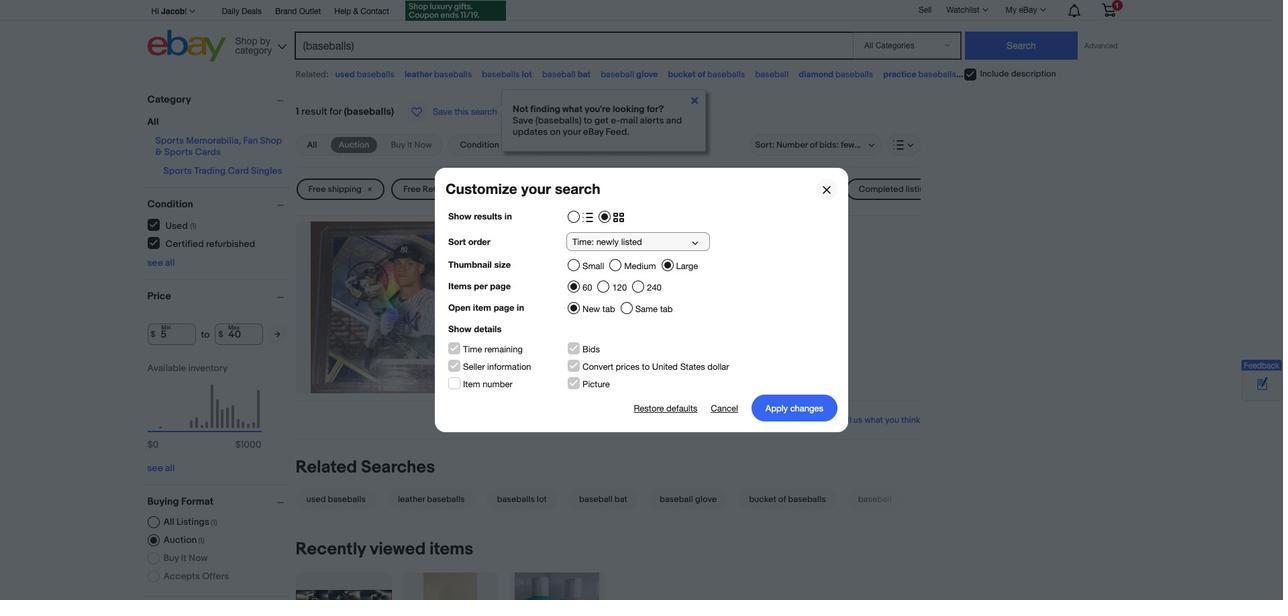 Task type: locate. For each thing, give the bounding box(es) containing it.
size
[[494, 259, 511, 270]]

0 vertical spatial ebay
[[1019, 5, 1037, 15]]

ebay right my
[[1019, 5, 1037, 15]]

auction inside "link"
[[339, 140, 369, 150]]

rawlings baseballs
[[966, 69, 1039, 80]]

(1) inside the auction (1)
[[198, 536, 204, 545]]

2 vertical spatial all
[[163, 516, 174, 528]]

1 vertical spatial search
[[555, 181, 600, 197]]

see all button down certified
[[147, 257, 175, 268]]

0 horizontal spatial your
[[521, 181, 551, 197]]

1 horizontal spatial baseball link
[[842, 489, 908, 510]]

0 vertical spatial this
[[455, 107, 469, 117]]

(baseballs) right not
[[535, 115, 582, 126]]

1 left the result
[[296, 105, 299, 118]]

(1) down listings
[[198, 536, 204, 545]]

sports for sports memorabilia, fan shop & sports cards
[[155, 135, 184, 146]]

$40.00
[[529, 184, 558, 195]]

show for show details
[[448, 324, 472, 334]]

1 vertical spatial now
[[189, 552, 208, 564]]

tooltip containing not finding what you're looking for?
[[501, 89, 706, 152]]

50%
[[721, 275, 742, 288]]

save inside not finding what you're looking for? save (baseballs) to get e-mail alerts and updates on your ebay feed.
[[513, 115, 533, 126]]

available
[[147, 362, 186, 374]]

items
[[448, 281, 472, 291]]

2 horizontal spatial all
[[307, 140, 317, 150]]

1 vertical spatial glove
[[695, 494, 717, 505]]

this down active
[[535, 363, 552, 376]]

bucket of baseballs link
[[733, 489, 842, 510]]

1 vertical spatial shipping
[[501, 307, 540, 320]]

related
[[296, 457, 357, 478]]

2 show from the top
[[448, 324, 472, 334]]

see all down 0
[[147, 462, 175, 474]]

free shipping link
[[296, 179, 385, 200]]

auction down all listings (1)
[[163, 534, 197, 546]]

owned
[[498, 249, 531, 262]]

0 vertical spatial 1
[[296, 105, 299, 118]]

bucket of baseballs inside bucket of baseballs link
[[749, 494, 826, 505]]

used up class
[[599, 184, 620, 195]]

0 vertical spatial shipping
[[328, 184, 362, 195]]

us
[[854, 415, 863, 426]]

0 vertical spatial see all button
[[147, 257, 175, 268]]

None submit
[[965, 32, 1078, 60]]

1 vertical spatial see all
[[147, 462, 175, 474]]

1 tab from the left
[[603, 304, 615, 314]]

outlet
[[299, 7, 321, 16]]

1 horizontal spatial ebay
[[1019, 5, 1037, 15]]

all for price
[[165, 462, 175, 474]]

ebay inside my ebay "link"
[[1019, 5, 1037, 15]]

see all button down 0
[[147, 462, 175, 474]]

to right prices
[[642, 362, 650, 372]]

all down the result
[[307, 140, 317, 150]]

(1) right listings
[[211, 518, 217, 527]]

tab for same tab
[[660, 304, 673, 314]]

1 inside joschen_27 (1) 50% 1 bid free shipping free returns authenticity guarantee view similar active items sell one like this
[[478, 293, 481, 306]]

2 see all button from the top
[[147, 462, 175, 474]]

see for price
[[147, 462, 163, 474]]

offers
[[202, 570, 229, 582]]

0 vertical spatial what
[[563, 103, 583, 115]]

0 vertical spatial show
[[448, 211, 472, 221]]

buy it now
[[391, 140, 432, 150], [163, 552, 208, 564]]

what for you
[[865, 415, 883, 426]]

account navigation
[[147, 0, 1126, 23]]

now down save this search button
[[414, 140, 432, 150]]

show results in
[[448, 211, 512, 221]]

1 horizontal spatial save
[[513, 115, 533, 126]]

buy right the auction "link"
[[391, 140, 405, 150]]

0 horizontal spatial save
[[433, 107, 452, 117]]

shipping up returns
[[501, 307, 540, 320]]

view similar active items link
[[478, 349, 590, 362]]

save up buy it now link
[[433, 107, 452, 117]]

(1) left 50%
[[710, 275, 718, 288]]

condition button
[[147, 198, 290, 211]]

1 vertical spatial all
[[165, 462, 175, 474]]

all link
[[299, 137, 325, 153]]

sell one like this link
[[478, 363, 552, 376]]

see all
[[147, 257, 175, 268], [147, 462, 175, 474]]

what left you're
[[563, 103, 583, 115]]

1 vertical spatial bat
[[615, 494, 628, 505]]

price
[[147, 290, 171, 303]]

it up the free returns
[[407, 140, 412, 150]]

0 vertical spatial search
[[471, 107, 497, 117]]

all down category
[[147, 116, 159, 128]]

new
[[583, 304, 600, 314]]

free down all link
[[308, 184, 326, 195]]

1 vertical spatial used
[[306, 494, 326, 505]]

& right "help"
[[353, 7, 358, 16]]

same day ship moroccanoil volume shampoo and conditioner 8.5 fl oz duo image
[[423, 573, 477, 600]]

2 see from the top
[[147, 462, 163, 474]]

2021 topps gold label class 2 blue #43 aaron judge /99 heading
[[478, 232, 777, 246]]

diamond
[[799, 69, 834, 80]]

prices
[[616, 362, 640, 372]]

buy inside buy it now link
[[391, 140, 405, 150]]

thumbnail
[[448, 259, 492, 270]]

(baseballs) right for
[[344, 105, 394, 118]]

0 horizontal spatial &
[[155, 146, 162, 158]]

this left not
[[455, 107, 469, 117]]

(1) inside all listings (1)
[[211, 518, 217, 527]]

1 horizontal spatial your
[[563, 126, 581, 138]]

page up bid
[[490, 281, 511, 291]]

1 see from the top
[[147, 257, 163, 268]]

1 vertical spatial see all button
[[147, 462, 175, 474]]

lot
[[522, 69, 532, 80], [537, 494, 547, 505]]

accepts offers
[[163, 570, 229, 582]]

1 horizontal spatial shipping
[[501, 307, 540, 320]]

0 vertical spatial glove
[[636, 69, 658, 80]]

completed listings link
[[847, 179, 957, 200]]

(1) inside joschen_27 (1) 50% 1 bid free shipping free returns authenticity guarantee view similar active items sell one like this
[[710, 275, 718, 288]]

open
[[448, 302, 471, 313]]

what right the us
[[865, 415, 883, 426]]

states
[[680, 362, 705, 372]]

0 horizontal spatial used
[[165, 220, 188, 231]]

search up "label"
[[555, 181, 600, 197]]

0 vertical spatial see all
[[147, 257, 175, 268]]

item
[[463, 379, 480, 389]]

search inside dialog
[[555, 181, 600, 197]]

it down the auction (1)
[[181, 552, 187, 564]]

free
[[308, 184, 326, 195], [403, 184, 421, 195], [478, 307, 499, 320], [478, 321, 499, 334]]

(1) inside used (1)
[[190, 221, 196, 230]]

0 vertical spatial used
[[599, 184, 620, 195]]

0 vertical spatial &
[[353, 7, 358, 16]]

include
[[980, 69, 1009, 79]]

1 horizontal spatial items
[[565, 349, 590, 362]]

active
[[535, 349, 563, 362]]

0 vertical spatial all
[[147, 116, 159, 128]]

time remaining
[[463, 344, 523, 354]]

show up the sort
[[448, 211, 472, 221]]

0 vertical spatial baseballs lot
[[482, 69, 532, 80]]

to
[[584, 115, 592, 126], [519, 184, 527, 195], [201, 329, 210, 340], [642, 362, 650, 372]]

used baseballs up 1 result for (baseballs) on the left top of the page
[[335, 69, 395, 80]]

buy it now inside buy it now link
[[391, 140, 432, 150]]

1 vertical spatial page
[[494, 302, 514, 313]]

0 horizontal spatial buy
[[163, 552, 179, 564]]

1 vertical spatial show
[[448, 324, 472, 334]]

1 horizontal spatial now
[[414, 140, 432, 150]]

of
[[698, 69, 706, 80], [778, 494, 786, 505]]

see down 0
[[147, 462, 163, 474]]

leather up save this search button
[[405, 69, 432, 80]]

to left get
[[584, 115, 592, 126]]

(1) up certified refurbished link
[[190, 221, 196, 230]]

your right "$5.00" on the top
[[521, 181, 551, 197]]

search left not
[[471, 107, 497, 117]]

0 vertical spatial baseball glove
[[601, 69, 658, 80]]

used up certified
[[165, 220, 188, 231]]

sell down view
[[478, 363, 495, 376]]

0 horizontal spatial of
[[698, 69, 706, 80]]

items down 'guarantee'
[[565, 349, 590, 362]]

and
[[666, 115, 682, 126]]

1
[[296, 105, 299, 118], [478, 293, 481, 306]]

what
[[563, 103, 583, 115], [865, 415, 883, 426]]

free shipping
[[308, 184, 362, 195]]

used for used (1)
[[165, 220, 188, 231]]

0 vertical spatial buy
[[391, 140, 405, 150]]

now down  (1) items text field at left bottom
[[189, 552, 208, 564]]

auction down 1 result for (baseballs) on the left top of the page
[[339, 140, 369, 150]]

sports
[[155, 135, 184, 146], [164, 146, 193, 158], [163, 165, 192, 177]]

1 vertical spatial baseball link
[[842, 489, 908, 510]]

1 horizontal spatial used
[[599, 184, 620, 195]]

1 vertical spatial buy it now
[[163, 552, 208, 564]]

1 horizontal spatial 1
[[478, 293, 481, 306]]

this inside joschen_27 (1) 50% 1 bid free shipping free returns authenticity guarantee view similar active items sell one like this
[[535, 363, 552, 376]]

sell inside account navigation
[[919, 5, 932, 15]]

your inside not finding what you're looking for? save (baseballs) to get e-mail alerts and updates on your ebay feed.
[[563, 126, 581, 138]]

used for used
[[599, 184, 620, 195]]

1 show from the top
[[448, 211, 472, 221]]

1 see all from the top
[[147, 257, 175, 268]]

0 horizontal spatial now
[[189, 552, 208, 564]]

1 vertical spatial &
[[155, 146, 162, 158]]

lot left 'baseball bat' 'link'
[[537, 494, 547, 505]]

1 horizontal spatial buy it now
[[391, 140, 432, 150]]

0 vertical spatial sell
[[919, 5, 932, 15]]

shop
[[260, 135, 282, 146]]

thumbnail size
[[448, 259, 511, 270]]

0 horizontal spatial bucket of baseballs
[[668, 69, 745, 80]]

1 all from the top
[[165, 257, 175, 268]]

1 vertical spatial 1
[[478, 293, 481, 306]]

items up "same day ship moroccanoil volume shampoo and conditioner 8.5 fl oz duo" image
[[430, 539, 473, 560]]

1 vertical spatial this
[[535, 363, 552, 376]]

save this search button
[[402, 101, 501, 123]]

ebay inside not finding what you're looking for? save (baseballs) to get e-mail alerts and updates on your ebay feed.
[[583, 126, 604, 138]]

your inside dialog
[[521, 181, 551, 197]]

label
[[568, 232, 596, 246]]

save left on
[[513, 115, 533, 126]]

free down open item page in
[[478, 321, 499, 334]]

related searches
[[296, 457, 435, 478]]

0 vertical spatial bat
[[578, 69, 591, 80]]

auction
[[339, 140, 369, 150], [163, 534, 197, 546]]

picture
[[583, 379, 610, 389]]

0 horizontal spatial auction
[[163, 534, 197, 546]]

medium
[[624, 261, 656, 271]]

2 all from the top
[[165, 462, 175, 474]]

in
[[505, 211, 512, 221], [517, 302, 524, 313]]

free down bid
[[478, 307, 499, 320]]

searches
[[361, 457, 435, 478]]

(baseballs)
[[344, 105, 394, 118], [535, 115, 582, 126]]

shipping down 'auction' text field on the top of page
[[328, 184, 362, 195]]

returns
[[501, 321, 533, 334]]

1 vertical spatial see
[[147, 462, 163, 474]]

customize your search dialog
[[0, 0, 1283, 600]]

deals
[[242, 7, 262, 16]]

save
[[433, 107, 452, 117], [513, 115, 533, 126]]

same
[[635, 304, 658, 314]]

0 horizontal spatial ebay
[[583, 126, 604, 138]]

your right on
[[563, 126, 581, 138]]

small
[[583, 261, 604, 271]]

pre-
[[478, 249, 498, 262]]

0 vertical spatial leather
[[405, 69, 432, 80]]

1 vertical spatial all
[[307, 140, 317, 150]]

0 horizontal spatial items
[[430, 539, 473, 560]]

0 vertical spatial page
[[490, 281, 511, 291]]

0 horizontal spatial tab
[[603, 304, 615, 314]]

used right related:
[[335, 69, 355, 80]]

tell
[[838, 415, 852, 426]]

ebay down you're
[[583, 126, 604, 138]]

& left cards
[[155, 146, 162, 158]]

0 vertical spatial auction
[[339, 140, 369, 150]]

auction for auction
[[339, 140, 369, 150]]

see up price
[[147, 257, 163, 268]]

free returns link
[[391, 179, 476, 200]]

leather down searches
[[398, 494, 425, 505]]

&
[[353, 7, 358, 16], [155, 146, 162, 158]]

banner
[[147, 0, 1126, 65]]

0 vertical spatial see
[[147, 257, 163, 268]]

not
[[513, 103, 528, 115]]

0 horizontal spatial baseball link
[[755, 69, 789, 80]]

see all button for condition
[[147, 257, 175, 268]]

in right results
[[505, 211, 512, 221]]

2 see all from the top
[[147, 462, 175, 474]]

(1) for joschen_27
[[710, 275, 718, 288]]

on
[[550, 126, 561, 138]]

1 left bid
[[478, 293, 481, 306]]

0 vertical spatial it
[[407, 140, 412, 150]]

leather baseballs down searches
[[398, 494, 465, 505]]

Maximum value $40 text field
[[215, 324, 263, 345]]

to right minimum value $5 text box
[[201, 329, 210, 340]]

1 horizontal spatial bat
[[615, 494, 628, 505]]

tell us what you think link
[[838, 415, 921, 426]]

(1) for used
[[190, 221, 196, 230]]

1 horizontal spatial tab
[[660, 304, 673, 314]]

leather baseballs link
[[382, 489, 481, 510]]

customize
[[446, 181, 517, 197]]

used baseballs down related
[[306, 494, 366, 505]]

leather baseballs up save this search button
[[405, 69, 472, 80]]

item
[[473, 302, 491, 313]]

see all for condition
[[147, 257, 175, 268]]

Minimum value $5 text field
[[147, 324, 196, 345]]

tab right new
[[603, 304, 615, 314]]

graph of available inventory between $5.0 and $40.0 image
[[147, 362, 261, 457]]

feedback
[[1244, 361, 1280, 371]]

sell left "watchlist"
[[919, 5, 932, 15]]

new tab
[[583, 304, 615, 314]]

0 vertical spatial items
[[565, 349, 590, 362]]

see all down certified
[[147, 257, 175, 268]]

lot up not
[[522, 69, 532, 80]]

search inside button
[[471, 107, 497, 117]]

1 vertical spatial in
[[517, 302, 524, 313]]

your shopping cart contains 1 item image
[[1101, 3, 1116, 17]]

2 tab from the left
[[660, 304, 673, 314]]

1 vertical spatial lot
[[537, 494, 547, 505]]

0 vertical spatial now
[[414, 140, 432, 150]]

1 horizontal spatial all
[[163, 516, 174, 528]]

all down certified
[[165, 257, 175, 268]]

topps
[[505, 232, 537, 246]]

1 vertical spatial ebay
[[583, 126, 604, 138]]

1 vertical spatial bucket of baseballs
[[749, 494, 826, 505]]

show for show results in
[[448, 211, 472, 221]]

all up buying
[[165, 462, 175, 474]]

0 horizontal spatial what
[[563, 103, 583, 115]]

all down buying
[[163, 516, 174, 528]]

leather
[[405, 69, 432, 80], [398, 494, 425, 505]]

this
[[455, 107, 469, 117], [535, 363, 552, 376]]

0 horizontal spatial glove
[[636, 69, 658, 80]]

search for customize your search
[[555, 181, 600, 197]]

1 see all button from the top
[[147, 257, 175, 268]]

buy it now down the auction (1)
[[163, 552, 208, 564]]

1 horizontal spatial baseball glove
[[660, 494, 717, 505]]

tab right same
[[660, 304, 673, 314]]

used (1)
[[165, 220, 196, 231]]

0 vertical spatial buy it now
[[391, 140, 432, 150]]

baseball bat inside 'link'
[[579, 494, 628, 505]]

1 vertical spatial your
[[521, 181, 551, 197]]

tooltip
[[501, 89, 706, 152]]

0 vertical spatial used
[[335, 69, 355, 80]]

us
[[786, 184, 797, 195]]

240
[[647, 283, 662, 293]]

Auction selected text field
[[339, 139, 369, 151]]

show down the "open"
[[448, 324, 472, 334]]

1 vertical spatial of
[[778, 494, 786, 505]]

in up returns
[[517, 302, 524, 313]]

what inside not finding what you're looking for? save (baseballs) to get e-mail alerts and updates on your ebay feed.
[[563, 103, 583, 115]]

certified
[[165, 238, 204, 249]]

buy up accepts
[[163, 552, 179, 564]]

1 vertical spatial buy
[[163, 552, 179, 564]]

page right the item
[[494, 302, 514, 313]]

1 vertical spatial auction
[[163, 534, 197, 546]]

sports trading card singles
[[163, 165, 282, 177]]

sort
[[448, 236, 466, 247]]

1 vertical spatial it
[[181, 552, 187, 564]]

used down related
[[306, 494, 326, 505]]

per
[[474, 281, 488, 291]]

save inside button
[[433, 107, 452, 117]]

buy it now up the free returns
[[391, 140, 432, 150]]

0 horizontal spatial bucket
[[668, 69, 696, 80]]

sell
[[919, 5, 932, 15], [478, 363, 495, 376]]



Task type: vqa. For each thing, say whether or not it's contained in the screenshot.
the bottom by
no



Task type: describe. For each thing, give the bounding box(es) containing it.
0 horizontal spatial 1
[[296, 105, 299, 118]]

2021 topps gold label class 2 blue #43 aaron judge /99 link
[[478, 232, 921, 250]]

information
[[487, 362, 531, 372]]

3x sealed fossil long/hanger booster packs (artset) wotc original pokemon cards image
[[296, 590, 392, 600]]

$5.00 to $40.00 link
[[483, 179, 580, 200]]

search for save this search
[[471, 107, 497, 117]]

0 horizontal spatial used
[[306, 494, 326, 505]]

/99
[[758, 232, 777, 246]]

#43
[[665, 232, 687, 246]]

like
[[517, 363, 533, 376]]

this inside button
[[455, 107, 469, 117]]

(1) for auction
[[198, 536, 204, 545]]

to inside dialog
[[642, 362, 650, 372]]

0 vertical spatial bucket
[[668, 69, 696, 80]]

free returns
[[403, 184, 453, 195]]

none submit inside banner
[[965, 32, 1078, 60]]

daily deals
[[222, 7, 262, 16]]

convert prices to united states dollar
[[583, 362, 729, 372]]

(baseballs) inside not finding what you're looking for? save (baseballs) to get e-mail alerts and updates on your ebay feed.
[[535, 115, 582, 126]]

save this search
[[433, 107, 497, 117]]

page for per
[[490, 281, 511, 291]]

trading
[[194, 165, 226, 177]]

results
[[474, 211, 502, 221]]

1 horizontal spatial used
[[335, 69, 355, 80]]

bids
[[583, 344, 600, 354]]

feed.
[[606, 126, 629, 138]]

us only
[[786, 184, 817, 195]]

0 horizontal spatial bat
[[578, 69, 591, 80]]

category
[[147, 93, 191, 106]]

banner containing sell
[[147, 0, 1126, 65]]

0 horizontal spatial in
[[505, 211, 512, 221]]

$ up buying format dropdown button
[[235, 439, 241, 450]]

0 vertical spatial baseball bat
[[542, 69, 591, 80]]

1 horizontal spatial of
[[778, 494, 786, 505]]

baseball inside 'link'
[[579, 494, 613, 505]]

accepts
[[163, 570, 200, 582]]

0 vertical spatial bucket of baseballs
[[668, 69, 745, 80]]

sports for sports trading card singles
[[163, 165, 192, 177]]

singles
[[251, 165, 282, 177]]

what for you're
[[563, 103, 583, 115]]

tab for new tab
[[603, 304, 615, 314]]

 (1) Items text field
[[209, 518, 217, 527]]

sort order
[[448, 236, 491, 247]]

duo moroccanoil extra volume shampoo and conditioner 2.4 oz fine to medium hair image
[[515, 573, 599, 600]]

recently viewed items
[[296, 539, 473, 560]]

listings
[[177, 516, 209, 528]]

think
[[901, 415, 921, 426]]

buying
[[147, 495, 179, 508]]

viewed
[[370, 539, 426, 560]]

all for condition
[[165, 257, 175, 268]]

see for condition
[[147, 257, 163, 268]]

sell inside joschen_27 (1) 50% 1 bid free shipping free returns authenticity guarantee view similar active items sell one like this
[[478, 363, 495, 376]]

recently
[[296, 539, 366, 560]]

$ up buying
[[147, 439, 153, 450]]

updates
[[513, 126, 548, 138]]

0 horizontal spatial (baseballs)
[[344, 105, 394, 118]]

& inside help & contact link
[[353, 7, 358, 16]]

gold
[[539, 232, 565, 246]]

shipping inside joschen_27 (1) 50% 1 bid free shipping free returns authenticity guarantee view similar active items sell one like this
[[501, 307, 540, 320]]

number
[[483, 379, 513, 389]]

items per page
[[448, 281, 511, 291]]

watchlist link
[[939, 2, 994, 18]]

& inside sports memorabilia, fan shop & sports cards
[[155, 146, 162, 158]]

tell us what you think
[[838, 415, 921, 426]]

$ up inventory
[[218, 329, 223, 339]]

listings
[[906, 184, 934, 195]]

get the coupon image
[[405, 1, 506, 21]]

returns
[[423, 184, 453, 195]]

1 vertical spatial items
[[430, 539, 473, 560]]

category button
[[147, 93, 290, 106]]

e-
[[611, 115, 620, 126]]

united
[[652, 362, 678, 372]]

page for item
[[494, 302, 514, 313]]

view
[[478, 349, 501, 362]]

1 vertical spatial baseball glove
[[660, 494, 717, 505]]

1 vertical spatial bucket
[[749, 494, 777, 505]]

to right "$5.00" on the top
[[519, 184, 527, 195]]

joschen_27
[[655, 275, 707, 288]]

help & contact link
[[334, 5, 389, 19]]

my
[[1006, 5, 1017, 15]]

1 horizontal spatial in
[[517, 302, 524, 313]]

1 vertical spatial used baseballs
[[306, 494, 366, 505]]

item number
[[463, 379, 513, 389]]

get
[[594, 115, 609, 126]]

to inside not finding what you're looking for? save (baseballs) to get e-mail alerts and updates on your ebay feed.
[[584, 115, 592, 126]]

shipping inside "link"
[[328, 184, 362, 195]]

apply changes button
[[752, 395, 838, 421]]

contact
[[361, 7, 389, 16]]

us only link
[[774, 179, 840, 200]]

$ up available
[[151, 329, 156, 339]]

0 horizontal spatial buy it now
[[163, 552, 208, 564]]

similar
[[503, 349, 533, 362]]

0 vertical spatial leather baseballs
[[405, 69, 472, 80]]

$5.00 to $40.00
[[495, 184, 558, 195]]

items inside joschen_27 (1) 50% 1 bid free shipping free returns authenticity guarantee view similar active items sell one like this
[[565, 349, 590, 362]]

bat inside 'link'
[[615, 494, 628, 505]]

joschen_27 (1) 50% 1 bid free shipping free returns authenticity guarantee view similar active items sell one like this
[[478, 275, 742, 376]]

open item page in
[[448, 302, 524, 313]]

1000
[[241, 439, 261, 450]]

free inside "link"
[[308, 184, 326, 195]]

0 vertical spatial used baseballs
[[335, 69, 395, 80]]

aaron
[[689, 232, 720, 246]]

apply changes
[[766, 403, 824, 413]]

see all for price
[[147, 462, 175, 474]]

sports memorabilia, fan shop & sports cards link
[[155, 135, 282, 158]]

0 horizontal spatial lot
[[522, 69, 532, 80]]

class
[[599, 232, 628, 246]]

baseball link for related:
[[755, 69, 789, 80]]

certified refurbished link
[[147, 237, 256, 249]]

all inside all link
[[307, 140, 317, 150]]

order
[[468, 236, 491, 247]]

authenticity
[[491, 335, 547, 348]]

baseball bat link
[[563, 489, 644, 510]]

practice
[[884, 69, 917, 80]]

baseballs lot link
[[481, 489, 563, 510]]

alerts
[[640, 115, 664, 126]]

used link
[[587, 179, 643, 200]]

fan
[[243, 135, 258, 146]]

card
[[228, 165, 249, 177]]

Authenticity Guarantee text field
[[478, 334, 598, 348]]

baseball link for related searches
[[842, 489, 908, 510]]

see all button for price
[[147, 462, 175, 474]]

auction for auction (1)
[[163, 534, 197, 546]]

1 vertical spatial leather
[[398, 494, 425, 505]]

baseball glove link
[[644, 489, 733, 510]]

1 vertical spatial leather baseballs
[[398, 494, 465, 505]]

one
[[497, 363, 515, 376]]

cancel
[[711, 403, 738, 413]]

include description
[[980, 69, 1056, 79]]

0
[[153, 439, 159, 450]]

 (1) Items text field
[[197, 536, 204, 545]]

guarantee
[[550, 335, 598, 348]]

sports memorabilia, fan shop & sports cards
[[155, 135, 282, 158]]

help
[[334, 7, 351, 16]]

finding
[[530, 103, 560, 115]]

2021 topps gold label class 2 blue #43 aaron judge /99 image
[[311, 221, 452, 393]]

used baseballs link
[[296, 489, 382, 510]]

1 horizontal spatial glove
[[695, 494, 717, 505]]

refurbished
[[206, 238, 255, 249]]

$5.00
[[495, 184, 517, 195]]

result
[[301, 105, 327, 118]]

cancel button
[[711, 395, 738, 421]]

brand
[[275, 7, 297, 16]]

free left returns
[[403, 184, 421, 195]]

changes
[[790, 403, 824, 413]]

0 horizontal spatial baseball glove
[[601, 69, 658, 80]]

daily deals link
[[222, 5, 262, 19]]

$ 1000
[[235, 439, 261, 450]]

1 vertical spatial baseballs lot
[[497, 494, 547, 505]]

condition
[[147, 198, 193, 211]]



